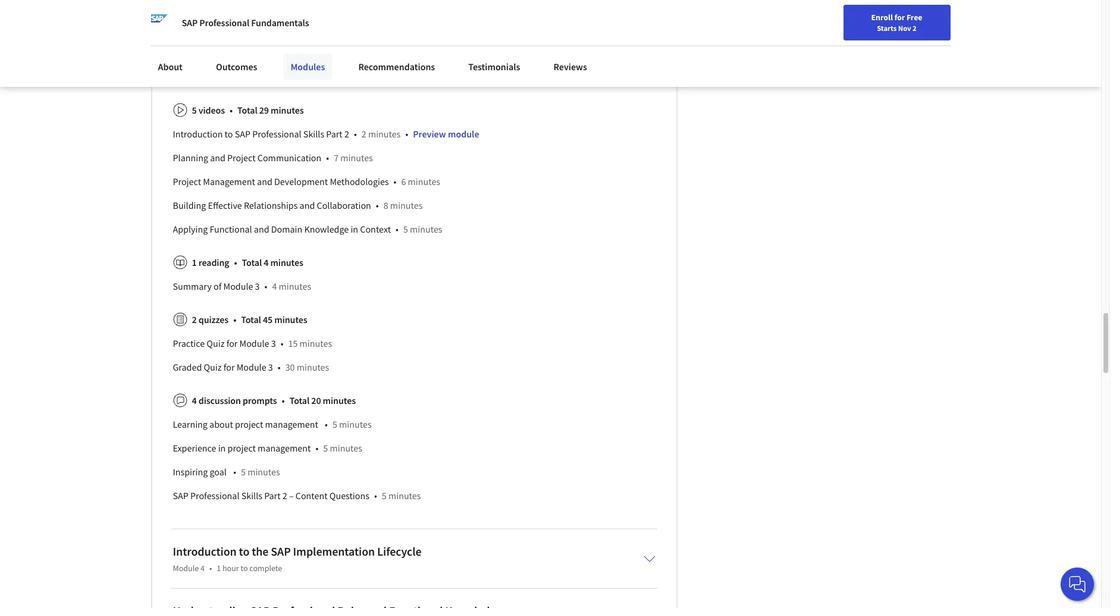Task type: describe. For each thing, give the bounding box(es) containing it.
building
[[173, 199, 206, 211]]

0 vertical spatial skills
[[303, 128, 324, 140]]

reviews link
[[547, 54, 595, 80]]

45
[[263, 313, 273, 325]]

1 reading inside hide info about module content 'region'
[[192, 256, 229, 268]]

reading inside hide info about module content 'region'
[[199, 256, 229, 268]]

introduction to sap professional skills part 2 • 2 minutes • preview module
[[173, 128, 479, 140]]

prompts inside hide info about module content 'region'
[[243, 394, 277, 406]]

0 vertical spatial 4 discussion prompts
[[412, 42, 496, 54]]

quizzes inside hide info about module content 'region'
[[199, 313, 229, 325]]

• up "learning about project management • 5 minutes"
[[282, 394, 285, 406]]

module inside hide info about module content 'region'
[[448, 128, 479, 140]]

introduction to the sap implementation lifecycle module 4 • 1 hour to complete
[[173, 544, 422, 574]]

minutes right 7
[[341, 152, 373, 164]]

0 vertical spatial 3
[[255, 280, 260, 292]]

discussion inside hide info about module content 'region'
[[199, 394, 241, 406]]

to for the
[[239, 544, 250, 559]]

minutes right the 45
[[275, 313, 307, 325]]

minutes up the "questions"
[[330, 442, 362, 454]]

testimonials
[[469, 61, 520, 73]]

building effective relationships and collaboration • 8 minutes
[[173, 199, 423, 211]]

sap left the included
[[182, 17, 198, 29]]

graded quiz for module 3 • 30 minutes
[[173, 361, 329, 373]]

context
[[360, 223, 391, 235]]

minutes right 15
[[300, 337, 332, 349]]

testimonials link
[[461, 54, 528, 80]]

0 vertical spatial discussion
[[418, 42, 460, 54]]

29
[[259, 104, 269, 116]]

hide
[[187, 70, 204, 81]]

fundamentals
[[251, 17, 309, 29]]

1 videos from the top
[[199, 42, 225, 54]]

practice
[[173, 337, 205, 349]]

hide info about module content
[[187, 70, 302, 81]]

functional
[[210, 223, 252, 235]]

content
[[274, 70, 302, 81]]

1 vertical spatial skills
[[241, 490, 262, 502]]

0 vertical spatial quizzes
[[344, 42, 374, 54]]

communication
[[258, 152, 322, 164]]

learning about project management • 5 minutes
[[173, 418, 372, 430]]

inspiring goal • 5 minutes
[[173, 466, 280, 478]]

hide info about module content region
[[173, 93, 656, 512]]

1 inside hide info about module content 'region'
[[192, 256, 197, 268]]

nov
[[899, 23, 912, 33]]

• up summary of module 3 • 4 minutes on the left of the page
[[234, 256, 237, 268]]

• left 30
[[278, 361, 281, 373]]

• right context
[[396, 223, 399, 235]]

• total 45 minutes
[[233, 313, 307, 325]]

15
[[288, 337, 298, 349]]

outcomes
[[216, 61, 257, 73]]

8
[[384, 199, 388, 211]]

• total 20 minutes
[[282, 394, 356, 406]]

collaboration
[[317, 199, 371, 211]]

free
[[907, 12, 923, 23]]

find your new career
[[771, 14, 846, 24]]

• down 20 on the bottom of the page
[[316, 442, 319, 454]]

relationships
[[244, 199, 298, 211]]

what's included
[[173, 18, 237, 30]]

chat with us image
[[1068, 575, 1087, 594]]

the
[[252, 544, 269, 559]]

project management and development methodologies • 6 minutes
[[173, 175, 440, 187]]

• left 6
[[394, 175, 397, 187]]

0 vertical spatial 2 quizzes
[[338, 42, 374, 54]]

minutes down domain
[[270, 256, 303, 268]]

knowledge
[[304, 223, 349, 235]]

• left preview
[[406, 128, 408, 140]]

and up 'management'
[[210, 152, 225, 164]]

2 vertical spatial to
[[241, 563, 248, 574]]

find your new career link
[[765, 12, 852, 27]]

english
[[873, 13, 902, 25]]

to for sap
[[225, 128, 233, 140]]

• total 29 minutes
[[230, 104, 304, 116]]

videos inside hide info about module content 'region'
[[199, 104, 225, 116]]

1 vertical spatial part
[[264, 490, 281, 502]]

minutes down • total 20 minutes
[[339, 418, 372, 430]]

modules link
[[284, 54, 332, 80]]

minutes right 8
[[390, 199, 423, 211]]

4 inside introduction to the sap implementation lifecycle module 4 • 1 hour to complete
[[201, 563, 205, 574]]

summary of module 3 • 4 minutes
[[173, 280, 311, 292]]

what's
[[173, 18, 200, 30]]

sap down inspiring
[[173, 490, 189, 502]]

• right the "questions"
[[374, 490, 377, 502]]

applying
[[173, 223, 208, 235]]

hide info about module content button
[[168, 65, 306, 86]]

• left 8
[[376, 199, 379, 211]]

sap professional fundamentals
[[182, 17, 309, 29]]

find
[[771, 14, 787, 24]]

hour
[[223, 563, 239, 574]]

6
[[401, 175, 406, 187]]

3 for practice quiz for module 3
[[271, 337, 276, 349]]

• down • total 20 minutes
[[325, 418, 328, 430]]

1 horizontal spatial in
[[351, 223, 358, 235]]

for for 15 minutes
[[227, 337, 238, 349]]

minutes left preview
[[368, 128, 401, 140]]

inspiring
[[173, 466, 208, 478]]

0 vertical spatial 1
[[263, 42, 267, 54]]

show notifications image
[[941, 15, 955, 29]]

total for total 4 minutes
[[242, 256, 262, 268]]

summary
[[173, 280, 212, 292]]

implementation
[[293, 544, 375, 559]]

minutes right 30
[[297, 361, 329, 373]]

1 vertical spatial in
[[218, 442, 226, 454]]

methodologies
[[330, 175, 389, 187]]

recommendations
[[359, 61, 435, 73]]

and up relationships
[[257, 175, 272, 187]]

about
[[158, 61, 183, 73]]

minutes right 6
[[408, 175, 440, 187]]

sap down "• total 29 minutes"
[[235, 128, 251, 140]]

planning
[[173, 152, 208, 164]]



Task type: locate. For each thing, give the bounding box(es) containing it.
5 videos down info
[[192, 104, 225, 116]]

0 vertical spatial project
[[227, 152, 256, 164]]

for down 'practice quiz for module 3 • 15 minutes' at bottom
[[224, 361, 235, 373]]

total left 20 on the bottom of the page
[[290, 394, 310, 406]]

complete
[[250, 563, 282, 574]]

0 horizontal spatial 1 reading
[[192, 256, 229, 268]]

1 horizontal spatial prompts
[[462, 42, 496, 54]]

0 horizontal spatial in
[[218, 442, 226, 454]]

part
[[326, 128, 343, 140], [264, 490, 281, 502]]

minutes down • total 4 minutes
[[279, 280, 311, 292]]

sap right 'the'
[[271, 544, 291, 559]]

management for learning about project management
[[265, 418, 318, 430]]

4 discussion prompts
[[412, 42, 496, 54], [192, 394, 277, 406]]

module left the hour
[[173, 563, 199, 574]]

introduction for the
[[173, 544, 237, 559]]

introduction up the hour
[[173, 544, 237, 559]]

project up building
[[173, 175, 201, 187]]

1 vertical spatial quiz
[[204, 361, 222, 373]]

1 horizontal spatial project
[[227, 152, 256, 164]]

starts
[[877, 23, 897, 33]]

questions
[[330, 490, 370, 502]]

4 discussion prompts inside hide info about module content 'region'
[[192, 394, 277, 406]]

reading up of
[[199, 256, 229, 268]]

• right goal
[[233, 466, 236, 478]]

project
[[235, 418, 263, 430], [228, 442, 256, 454]]

1 horizontal spatial discussion
[[418, 42, 460, 54]]

practice quiz for module 3 • 15 minutes
[[173, 337, 332, 349]]

4 up recommendations
[[412, 42, 417, 54]]

2 5 videos from the top
[[192, 104, 225, 116]]

4 left the hour
[[201, 563, 205, 574]]

0 vertical spatial professional
[[200, 17, 250, 29]]

2 horizontal spatial 1
[[263, 42, 267, 54]]

module right preview
[[448, 128, 479, 140]]

introduction inside introduction to the sap implementation lifecycle module 4 • 1 hour to complete
[[173, 544, 237, 559]]

1 vertical spatial about
[[210, 418, 233, 430]]

2 introduction from the top
[[173, 544, 237, 559]]

quiz for graded
[[204, 361, 222, 373]]

• up methodologies
[[354, 128, 357, 140]]

for inside enroll for free starts nov 2
[[895, 12, 905, 23]]

1 vertical spatial project
[[173, 175, 201, 187]]

0 vertical spatial 5 videos
[[192, 42, 225, 54]]

None search field
[[170, 7, 455, 31]]

1 horizontal spatial part
[[326, 128, 343, 140]]

total for total 20 minutes
[[290, 394, 310, 406]]

minutes right 29
[[271, 104, 304, 116]]

discussion up recommendations
[[418, 42, 460, 54]]

total for total 29 minutes
[[238, 104, 258, 116]]

to down "• total 29 minutes"
[[225, 128, 233, 140]]

english button
[[852, 0, 924, 39]]

part up 7
[[326, 128, 343, 140]]

total up summary of module 3 • 4 minutes on the left of the page
[[242, 256, 262, 268]]

domain
[[271, 223, 302, 235]]

0 vertical spatial 1 reading
[[263, 42, 300, 54]]

0 horizontal spatial reading
[[199, 256, 229, 268]]

skills
[[303, 128, 324, 140], [241, 490, 262, 502]]

discussion
[[418, 42, 460, 54], [199, 394, 241, 406]]

reading down fundamentals at left top
[[269, 42, 300, 54]]

about inside dropdown button
[[221, 70, 243, 81]]

1 reading down fundamentals at left top
[[263, 42, 300, 54]]

1 inside introduction to the sap implementation lifecycle module 4 • 1 hour to complete
[[217, 563, 221, 574]]

0 vertical spatial in
[[351, 223, 358, 235]]

3 for graded quiz for module 3
[[268, 361, 273, 373]]

1 horizontal spatial reading
[[269, 42, 300, 54]]

experience in project management • 5 minutes
[[173, 442, 362, 454]]

about link
[[151, 54, 190, 80]]

introduction for sap
[[173, 128, 223, 140]]

enroll for free starts nov 2
[[872, 12, 923, 33]]

prompts up testimonials at the top of the page
[[462, 42, 496, 54]]

0 horizontal spatial module
[[244, 70, 272, 81]]

preview
[[413, 128, 446, 140]]

discussion up the learning
[[199, 394, 241, 406]]

management
[[265, 418, 318, 430], [258, 442, 311, 454]]

4 up the learning
[[192, 394, 197, 406]]

1 vertical spatial 4 discussion prompts
[[192, 394, 277, 406]]

3 left 15
[[271, 337, 276, 349]]

for for 30 minutes
[[224, 361, 235, 373]]

module inside introduction to the sap implementation lifecycle module 4 • 1 hour to complete
[[173, 563, 199, 574]]

• total 4 minutes
[[234, 256, 303, 268]]

included
[[202, 18, 237, 30]]

0 vertical spatial prompts
[[462, 42, 496, 54]]

–
[[289, 490, 294, 502]]

0 vertical spatial introduction
[[173, 128, 223, 140]]

0 horizontal spatial 1
[[192, 256, 197, 268]]

20
[[311, 394, 321, 406]]

1 reading up of
[[192, 256, 229, 268]]

0 horizontal spatial project
[[173, 175, 201, 187]]

0 horizontal spatial discussion
[[199, 394, 241, 406]]

1 vertical spatial discussion
[[199, 394, 241, 406]]

project up 'management'
[[227, 152, 256, 164]]

2 inside enroll for free starts nov 2
[[913, 23, 917, 33]]

3 down • total 4 minutes
[[255, 280, 260, 292]]

0 horizontal spatial prompts
[[243, 394, 277, 406]]

and left domain
[[254, 223, 269, 235]]

4 discussion prompts down graded quiz for module 3 • 30 minutes
[[192, 394, 277, 406]]

2 vertical spatial for
[[224, 361, 235, 373]]

skills down inspiring goal • 5 minutes
[[241, 490, 262, 502]]

professional for fundamentals
[[200, 17, 250, 29]]

goal
[[210, 466, 227, 478]]

experience
[[173, 442, 216, 454]]

minutes
[[271, 104, 304, 116], [368, 128, 401, 140], [341, 152, 373, 164], [408, 175, 440, 187], [390, 199, 423, 211], [410, 223, 443, 235], [270, 256, 303, 268], [279, 280, 311, 292], [275, 313, 307, 325], [300, 337, 332, 349], [297, 361, 329, 373], [323, 394, 356, 406], [339, 418, 372, 430], [330, 442, 362, 454], [248, 466, 280, 478], [389, 490, 421, 502]]

5 videos inside hide info about module content 'region'
[[192, 104, 225, 116]]

planning and project communication • 7 minutes
[[173, 152, 373, 164]]

• up 'practice quiz for module 3 • 15 minutes' at bottom
[[233, 313, 236, 325]]

1 horizontal spatial 1 reading
[[263, 42, 300, 54]]

in left context
[[351, 223, 358, 235]]

1 horizontal spatial skills
[[303, 128, 324, 140]]

module left content
[[244, 70, 272, 81]]

quiz right graded
[[204, 361, 222, 373]]

for
[[895, 12, 905, 23], [227, 337, 238, 349], [224, 361, 235, 373]]

1 horizontal spatial 4 discussion prompts
[[412, 42, 496, 54]]

module
[[223, 280, 253, 292], [240, 337, 269, 349], [237, 361, 266, 373], [173, 563, 199, 574]]

learning
[[173, 418, 208, 430]]

• left 15
[[281, 337, 284, 349]]

1 vertical spatial for
[[227, 337, 238, 349]]

part left –
[[264, 490, 281, 502]]

1 vertical spatial 5 videos
[[192, 104, 225, 116]]

1 vertical spatial to
[[239, 544, 250, 559]]

1 5 videos from the top
[[192, 42, 225, 54]]

module down 'practice quiz for module 3 • 15 minutes' at bottom
[[237, 361, 266, 373]]

professional up outcomes
[[200, 17, 250, 29]]

about inside 'region'
[[210, 418, 233, 430]]

to left 'the'
[[239, 544, 250, 559]]

introduction inside hide info about module content 'region'
[[173, 128, 223, 140]]

1 reading
[[263, 42, 300, 54], [192, 256, 229, 268]]

3
[[255, 280, 260, 292], [271, 337, 276, 349], [268, 361, 273, 373]]

•
[[230, 104, 233, 116], [354, 128, 357, 140], [406, 128, 408, 140], [326, 152, 329, 164], [394, 175, 397, 187], [376, 199, 379, 211], [396, 223, 399, 235], [234, 256, 237, 268], [265, 280, 268, 292], [233, 313, 236, 325], [281, 337, 284, 349], [278, 361, 281, 373], [282, 394, 285, 406], [325, 418, 328, 430], [316, 442, 319, 454], [233, 466, 236, 478], [374, 490, 377, 502], [209, 563, 212, 574]]

7
[[334, 152, 339, 164]]

2
[[913, 23, 917, 33], [338, 42, 342, 54], [345, 128, 349, 140], [362, 128, 366, 140], [192, 313, 197, 325], [283, 490, 287, 502]]

4 discussion prompts up testimonials at the top of the page
[[412, 42, 496, 54]]

2 vertical spatial 1
[[217, 563, 221, 574]]

• down • total 4 minutes
[[265, 280, 268, 292]]

info
[[206, 70, 220, 81]]

preview module link
[[413, 128, 479, 140]]

sap
[[182, 17, 198, 29], [235, 128, 251, 140], [173, 490, 189, 502], [271, 544, 291, 559]]

0 vertical spatial to
[[225, 128, 233, 140]]

1 down fundamentals at left top
[[263, 42, 267, 54]]

skills up the "communication"
[[303, 128, 324, 140]]

1 vertical spatial introduction
[[173, 544, 237, 559]]

2 quizzes inside hide info about module content 'region'
[[192, 313, 229, 325]]

0 vertical spatial reading
[[269, 42, 300, 54]]

minutes down experience in project management • 5 minutes
[[248, 466, 280, 478]]

1 vertical spatial 1
[[192, 256, 197, 268]]

0 horizontal spatial quizzes
[[199, 313, 229, 325]]

• left 29
[[230, 104, 233, 116]]

about
[[221, 70, 243, 81], [210, 418, 233, 430]]

1 vertical spatial management
[[258, 442, 311, 454]]

prompts up "learning about project management • 5 minutes"
[[243, 394, 277, 406]]

career
[[823, 14, 846, 24]]

1 vertical spatial reading
[[199, 256, 229, 268]]

for up graded quiz for module 3 • 30 minutes
[[227, 337, 238, 349]]

outcomes link
[[209, 54, 264, 80]]

total for total 45 minutes
[[241, 313, 261, 325]]

1 left the hour
[[217, 563, 221, 574]]

0 horizontal spatial skills
[[241, 490, 262, 502]]

prompts
[[462, 42, 496, 54], [243, 394, 277, 406]]

0 vertical spatial part
[[326, 128, 343, 140]]

• inside introduction to the sap implementation lifecycle module 4 • 1 hour to complete
[[209, 563, 212, 574]]

sap professional skills part 2 – content questions • 5 minutes
[[173, 490, 421, 502]]

minutes right the "questions"
[[389, 490, 421, 502]]

1 vertical spatial project
[[228, 442, 256, 454]]

management down "learning about project management • 5 minutes"
[[258, 442, 311, 454]]

management
[[203, 175, 255, 187]]

0 vertical spatial project
[[235, 418, 263, 430]]

1 horizontal spatial 1
[[217, 563, 221, 574]]

minutes right 20 on the bottom of the page
[[323, 394, 356, 406]]

in up goal
[[218, 442, 226, 454]]

management up experience in project management • 5 minutes
[[265, 418, 318, 430]]

your
[[788, 14, 804, 24]]

0 horizontal spatial 4 discussion prompts
[[192, 394, 277, 406]]

to inside hide info about module content 'region'
[[225, 128, 233, 140]]

module
[[244, 70, 272, 81], [448, 128, 479, 140]]

0 vertical spatial videos
[[199, 42, 225, 54]]

1 horizontal spatial quizzes
[[344, 42, 374, 54]]

30
[[285, 361, 295, 373]]

professional up planning and project communication • 7 minutes at the left of the page
[[252, 128, 302, 140]]

1 vertical spatial module
[[448, 128, 479, 140]]

1 up summary
[[192, 256, 197, 268]]

content
[[296, 490, 328, 502]]

1 vertical spatial prompts
[[243, 394, 277, 406]]

total left 29
[[238, 104, 258, 116]]

enroll
[[872, 12, 893, 23]]

module right of
[[223, 280, 253, 292]]

new
[[806, 14, 821, 24]]

quiz for practice
[[207, 337, 225, 349]]

• left the hour
[[209, 563, 212, 574]]

quiz right practice
[[207, 337, 225, 349]]

reading
[[269, 42, 300, 54], [199, 256, 229, 268]]

2 quizzes up recommendations
[[338, 42, 374, 54]]

for up the nov
[[895, 12, 905, 23]]

introduction up planning
[[173, 128, 223, 140]]

info about module content element
[[168, 60, 656, 512]]

1 vertical spatial 3
[[271, 337, 276, 349]]

effective
[[208, 199, 242, 211]]

4 up summary of module 3 • 4 minutes on the left of the page
[[264, 256, 269, 268]]

graded
[[173, 361, 202, 373]]

1 vertical spatial videos
[[199, 104, 225, 116]]

2 quizzes
[[338, 42, 374, 54], [192, 313, 229, 325]]

0 vertical spatial management
[[265, 418, 318, 430]]

to
[[225, 128, 233, 140], [239, 544, 250, 559], [241, 563, 248, 574]]

quizzes
[[344, 42, 374, 54], [199, 313, 229, 325]]

1 horizontal spatial 2 quizzes
[[338, 42, 374, 54]]

sap image
[[151, 14, 168, 31]]

1 vertical spatial 1 reading
[[192, 256, 229, 268]]

2 quizzes up practice
[[192, 313, 229, 325]]

2 vertical spatial 3
[[268, 361, 273, 373]]

0 vertical spatial about
[[221, 70, 243, 81]]

about right the learning
[[210, 418, 233, 430]]

5
[[192, 42, 197, 54], [192, 104, 197, 116], [403, 223, 408, 235], [333, 418, 337, 430], [323, 442, 328, 454], [241, 466, 246, 478], [382, 490, 387, 502]]

0 horizontal spatial 2 quizzes
[[192, 313, 229, 325]]

0 vertical spatial module
[[244, 70, 272, 81]]

1 vertical spatial quizzes
[[199, 313, 229, 325]]

videos
[[199, 42, 225, 54], [199, 104, 225, 116]]

professional for skills
[[190, 490, 240, 502]]

3 left 30
[[268, 361, 273, 373]]

lifecycle
[[377, 544, 422, 559]]

to right the hour
[[241, 563, 248, 574]]

and up applying functional and domain knowledge in context • 5 minutes
[[300, 199, 315, 211]]

0 horizontal spatial part
[[264, 490, 281, 502]]

module up graded quiz for module 3 • 30 minutes
[[240, 337, 269, 349]]

project for in
[[228, 442, 256, 454]]

modules
[[291, 61, 325, 73]]

1 introduction from the top
[[173, 128, 223, 140]]

videos down what's included
[[199, 42, 225, 54]]

sap inside introduction to the sap implementation lifecycle module 4 • 1 hour to complete
[[271, 544, 291, 559]]

reviews
[[554, 61, 587, 73]]

minutes right context
[[410, 223, 443, 235]]

project up inspiring goal • 5 minutes
[[228, 442, 256, 454]]

• left 7
[[326, 152, 329, 164]]

module inside hide info about module content dropdown button
[[244, 70, 272, 81]]

2 vertical spatial professional
[[190, 490, 240, 502]]

1 vertical spatial professional
[[252, 128, 302, 140]]

0 vertical spatial quiz
[[207, 337, 225, 349]]

1 horizontal spatial module
[[448, 128, 479, 140]]

project up experience in project management • 5 minutes
[[235, 418, 263, 430]]

4 down • total 4 minutes
[[272, 280, 277, 292]]

project for about
[[235, 418, 263, 430]]

1 vertical spatial 2 quizzes
[[192, 313, 229, 325]]

about right info
[[221, 70, 243, 81]]

total
[[238, 104, 258, 116], [242, 256, 262, 268], [241, 313, 261, 325], [290, 394, 310, 406]]

professional down goal
[[190, 490, 240, 502]]

0 vertical spatial for
[[895, 12, 905, 23]]

recommendations link
[[351, 54, 442, 80]]

total left the 45
[[241, 313, 261, 325]]

management for experience in project management
[[258, 442, 311, 454]]

of
[[214, 280, 222, 292]]

5 videos down what's included
[[192, 42, 225, 54]]

videos down info
[[199, 104, 225, 116]]

development
[[274, 175, 328, 187]]

applying functional and domain knowledge in context • 5 minutes
[[173, 223, 443, 235]]

2 videos from the top
[[199, 104, 225, 116]]



Task type: vqa. For each thing, say whether or not it's contained in the screenshot.
'start' inside the in order to have a strong start, we recommend that you submit your application and all required documents at least two weeks before the session start date. this ensures there is enough time to order your transcripts and partner with umass global to create an academic plan and understand how to pay for school.
no



